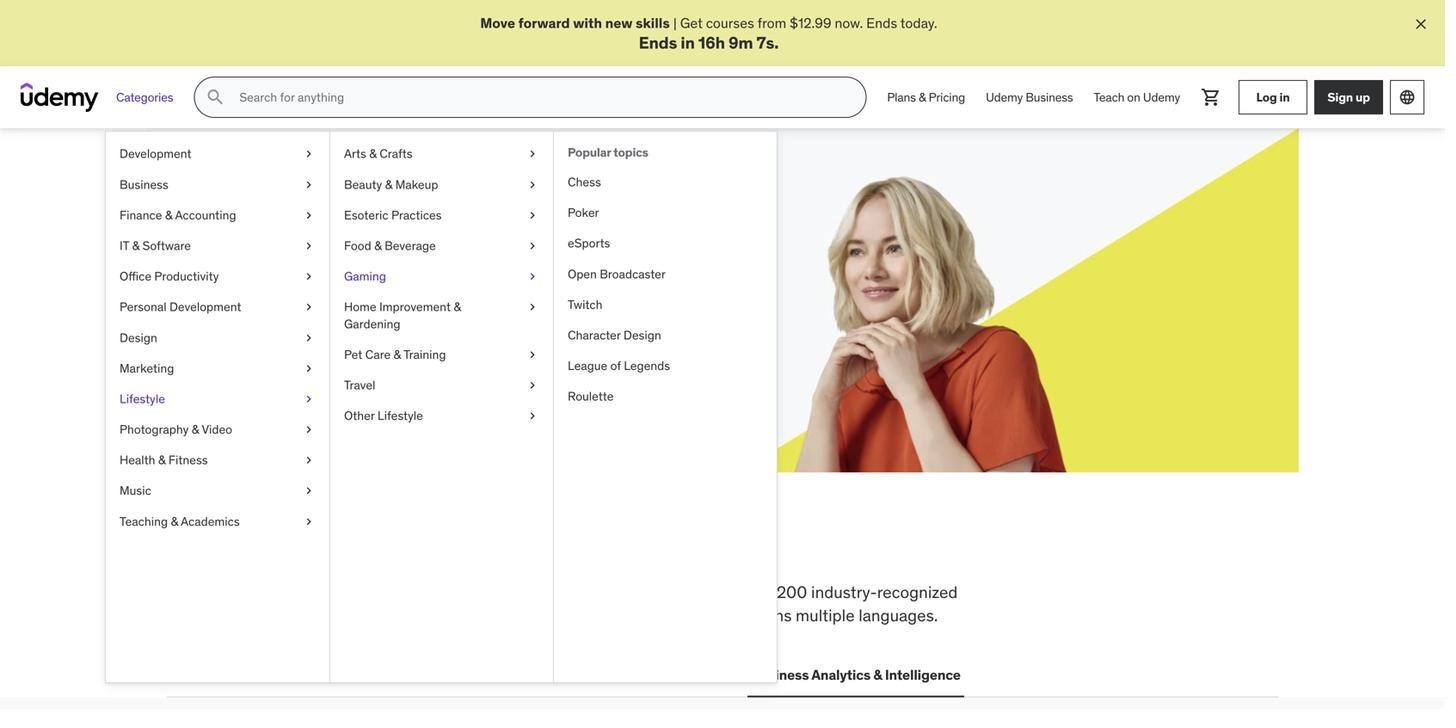 Task type: describe. For each thing, give the bounding box(es) containing it.
legends
[[624, 358, 670, 374]]

accounting
[[175, 207, 236, 223]]

1 horizontal spatial ends
[[867, 14, 898, 32]]

up
[[1356, 89, 1371, 105]]

0 horizontal spatial design
[[120, 330, 157, 345]]

office
[[120, 269, 151, 284]]

intelligence
[[885, 666, 961, 684]]

popular topics
[[568, 145, 649, 160]]

science
[[556, 666, 608, 684]]

it certifications button
[[306, 654, 414, 696]]

xsmall image for teaching & academics
[[302, 513, 316, 530]]

it for it & software
[[120, 238, 129, 253]]

personal development
[[120, 299, 241, 315]]

xsmall image for lifestyle
[[302, 391, 316, 408]]

esoteric practices link
[[330, 200, 553, 231]]

esoteric
[[344, 207, 389, 223]]

0 horizontal spatial ends
[[639, 32, 677, 53]]

league
[[568, 358, 608, 374]]

shopping cart with 0 items image
[[1201, 87, 1222, 108]]

course
[[406, 246, 448, 264]]

200
[[777, 582, 808, 603]]

place
[[650, 525, 740, 570]]

of
[[611, 358, 621, 374]]

personal development link
[[106, 292, 330, 323]]

personal
[[120, 299, 167, 315]]

xsmall image for business
[[302, 176, 316, 193]]

plans
[[888, 89, 916, 105]]

development for web
[[202, 666, 288, 684]]

xsmall image for marketing
[[302, 360, 316, 377]]

business analytics & intelligence button
[[748, 654, 965, 696]]

xsmall image for esoteric practices
[[526, 207, 540, 224]]

character design link
[[554, 320, 777, 351]]

& for crafts
[[369, 146, 377, 162]]

communication
[[628, 666, 730, 684]]

other lifestyle link
[[330, 401, 553, 431]]

the
[[224, 525, 279, 570]]

teaching & academics link
[[106, 506, 330, 537]]

open
[[568, 266, 597, 282]]

food & beverage
[[344, 238, 436, 253]]

xsmall image for health & fitness
[[302, 452, 316, 469]]

marketing link
[[106, 353, 330, 384]]

marketing
[[120, 360, 174, 376]]

teach
[[1094, 89, 1125, 105]]

a
[[395, 246, 403, 264]]

twitch link
[[554, 289, 777, 320]]

food
[[344, 238, 372, 253]]

arts & crafts
[[344, 146, 413, 162]]

topics,
[[497, 582, 546, 603]]

gaming link
[[330, 261, 553, 292]]

prep
[[620, 582, 654, 603]]

teach on udemy link
[[1084, 77, 1191, 118]]

office productivity
[[120, 269, 219, 284]]

xsmall image for design
[[302, 329, 316, 346]]

Search for anything text field
[[236, 83, 845, 112]]

close image
[[1413, 15, 1430, 33]]

development for personal
[[170, 299, 241, 315]]

food & beverage link
[[330, 231, 553, 261]]

it for it certifications
[[309, 666, 321, 684]]

home improvement & gardening
[[344, 299, 461, 332]]

photography
[[120, 422, 189, 437]]

xsmall image for beauty & makeup
[[526, 176, 540, 193]]

in inside move forward with new skills | get courses from $12.99 now. ends today. ends in 16h 9m 7s .
[[681, 32, 695, 53]]

pet care & training
[[344, 347, 446, 362]]

finance & accounting link
[[106, 200, 330, 231]]

0 vertical spatial business
[[1026, 89, 1074, 105]]

design link
[[106, 323, 330, 353]]

broadcaster
[[600, 266, 666, 282]]

& inside home improvement & gardening
[[454, 299, 461, 315]]

0 horizontal spatial for
[[311, 203, 351, 239]]

spans
[[749, 605, 792, 625]]

xsmall image for personal development
[[302, 299, 316, 316]]

development link
[[106, 139, 330, 169]]

get
[[680, 14, 703, 32]]

makeup
[[395, 177, 438, 192]]

choose a language image
[[1399, 89, 1416, 106]]

professional
[[525, 605, 614, 625]]

with inside skills for your future expand your potential with a course for as little as $12.99. sale ends today.
[[366, 246, 392, 264]]

lifestyle inside the other lifestyle link
[[378, 408, 423, 423]]

2 vertical spatial in
[[542, 525, 575, 570]]

need
[[453, 525, 535, 570]]

& for academics
[[171, 514, 178, 529]]

gaming element
[[553, 132, 777, 683]]

1 vertical spatial skills
[[285, 525, 378, 570]]

esports
[[568, 236, 610, 251]]

1 as from the left
[[471, 246, 485, 264]]

skills inside covering critical workplace skills to technical topics, including prep content for over 200 industry-recognized certifications, our catalog supports well-rounded professional development and spans multiple languages.
[[368, 582, 405, 603]]

including
[[550, 582, 616, 603]]

today. inside skills for your future expand your potential with a course for as little as $12.99. sale ends today.
[[340, 265, 377, 283]]

|
[[674, 14, 677, 32]]

to
[[408, 582, 423, 603]]

esoteric practices
[[344, 207, 442, 223]]

it & software
[[120, 238, 191, 253]]

software
[[142, 238, 191, 253]]

roulette link
[[554, 381, 777, 412]]

improvement
[[379, 299, 451, 315]]

today. inside move forward with new skills | get courses from $12.99 now. ends today. ends in 16h 9m 7s .
[[901, 14, 938, 32]]

lifestyle inside lifestyle link
[[120, 391, 165, 407]]

character
[[568, 327, 621, 343]]

xsmall image for arts & crafts
[[526, 146, 540, 162]]

ends
[[307, 265, 337, 283]]

16h 9m 7s
[[699, 32, 775, 53]]

$12.99
[[790, 14, 832, 32]]

on
[[1128, 89, 1141, 105]]

our
[[270, 605, 294, 625]]

fitness
[[169, 452, 208, 468]]

data science button
[[520, 654, 611, 696]]

video
[[202, 422, 232, 437]]

well-
[[424, 605, 460, 625]]

health & fitness link
[[106, 445, 330, 476]]

academics
[[181, 514, 240, 529]]

1 udemy from the left
[[986, 89, 1023, 105]]

gaming
[[344, 269, 386, 284]]

plans & pricing
[[888, 89, 966, 105]]

certifications,
[[167, 605, 266, 625]]

arts
[[344, 146, 366, 162]]

& for makeup
[[385, 177, 393, 192]]



Task type: locate. For each thing, give the bounding box(es) containing it.
0 vertical spatial lifestyle
[[120, 391, 165, 407]]

business inside button
[[751, 666, 809, 684]]

0 vertical spatial development
[[120, 146, 192, 162]]

it up office
[[120, 238, 129, 253]]

as right little
[[519, 246, 533, 264]]

development down office productivity link
[[170, 299, 241, 315]]

twitch
[[568, 297, 603, 312]]

submit search image
[[205, 87, 226, 108]]

1 vertical spatial in
[[1280, 89, 1290, 105]]

2 vertical spatial for
[[718, 582, 738, 603]]

xsmall image right the
[[302, 513, 316, 530]]

xsmall image inside travel link
[[526, 377, 540, 394]]

it
[[120, 238, 129, 253], [309, 666, 321, 684]]

xsmall image for it & software
[[302, 237, 316, 254]]

care
[[365, 347, 391, 362]]

lifestyle right other
[[378, 408, 423, 423]]

for for workplace
[[718, 582, 738, 603]]

2 horizontal spatial for
[[718, 582, 738, 603]]

xsmall image for finance & accounting
[[302, 207, 316, 224]]

business
[[1026, 89, 1074, 105], [120, 177, 168, 192], [751, 666, 809, 684]]

xsmall image
[[302, 146, 316, 162], [526, 176, 540, 193], [526, 207, 540, 224], [526, 237, 540, 254], [302, 268, 316, 285], [526, 268, 540, 285], [302, 329, 316, 346], [526, 346, 540, 363], [302, 360, 316, 377], [526, 377, 540, 394], [302, 391, 316, 408], [302, 513, 316, 530]]

xsmall image for travel
[[526, 377, 540, 394]]

xsmall image inside development link
[[302, 146, 316, 162]]

1 horizontal spatial udemy
[[1144, 89, 1181, 105]]

for up and at bottom
[[718, 582, 738, 603]]

web development button
[[167, 654, 292, 696]]

2 udemy from the left
[[1144, 89, 1181, 105]]

it left certifications
[[309, 666, 321, 684]]

in up the including
[[542, 525, 575, 570]]

$12.99.
[[229, 265, 274, 283]]

esports link
[[554, 228, 777, 259]]

xsmall image left gardening
[[302, 329, 316, 346]]

move
[[480, 14, 515, 32]]

& inside button
[[874, 666, 883, 684]]

1 horizontal spatial it
[[309, 666, 321, 684]]

with inside move forward with new skills | get courses from $12.99 now. ends today. ends in 16h 9m 7s .
[[573, 14, 602, 32]]

finance
[[120, 207, 162, 223]]

content
[[658, 582, 714, 603]]

& right "arts"
[[369, 146, 377, 162]]

0 vertical spatial your
[[356, 203, 419, 239]]

udemy right on
[[1144, 89, 1181, 105]]

1 horizontal spatial for
[[451, 246, 468, 264]]

xsmall image inside gaming link
[[526, 268, 540, 285]]

for inside covering critical workplace skills to technical topics, including prep content for over 200 industry-recognized certifications, our catalog supports well-rounded professional development and spans multiple languages.
[[718, 582, 738, 603]]

it certifications
[[309, 666, 411, 684]]

business link
[[106, 169, 330, 200]]

& right food
[[374, 238, 382, 253]]

xsmall image for office productivity
[[302, 268, 316, 285]]

& up office
[[132, 238, 140, 253]]

travel
[[344, 377, 376, 393]]

as left little
[[471, 246, 485, 264]]

xsmall image left "arts"
[[302, 146, 316, 162]]

& right plans
[[919, 89, 926, 105]]

design down personal
[[120, 330, 157, 345]]

0 horizontal spatial it
[[120, 238, 129, 253]]

& right analytics
[[874, 666, 883, 684]]

potential
[[308, 246, 363, 264]]

xsmall image inside personal development link
[[302, 299, 316, 316]]

1 horizontal spatial today.
[[901, 14, 938, 32]]

skills left |
[[636, 14, 670, 32]]

teaching
[[120, 514, 168, 529]]

2 horizontal spatial business
[[1026, 89, 1074, 105]]

courses
[[706, 14, 755, 32]]

photography & video
[[120, 422, 232, 437]]

ends right the now.
[[867, 14, 898, 32]]

skills for your future expand your potential with a course for as little as $12.99. sale ends today.
[[229, 203, 533, 283]]

udemy business link
[[976, 77, 1084, 118]]

catalog
[[298, 605, 352, 625]]

xsmall image inside business link
[[302, 176, 316, 193]]

udemy right the pricing
[[986, 89, 1023, 105]]

from
[[758, 14, 787, 32]]

all the skills you need in one place
[[167, 525, 740, 570]]

xsmall image inside 'beauty & makeup' link
[[526, 176, 540, 193]]

0 vertical spatial with
[[573, 14, 602, 32]]

2 vertical spatial skills
[[368, 582, 405, 603]]

xsmall image
[[526, 146, 540, 162], [302, 176, 316, 193], [302, 207, 316, 224], [302, 237, 316, 254], [302, 299, 316, 316], [526, 299, 540, 316], [526, 408, 540, 424], [302, 421, 316, 438], [302, 452, 316, 469], [302, 483, 316, 499]]

xsmall image left travel
[[302, 391, 316, 408]]

design up legends
[[624, 327, 662, 343]]

xsmall image inside arts & crafts link
[[526, 146, 540, 162]]

1 vertical spatial for
[[451, 246, 468, 264]]

& for fitness
[[158, 452, 166, 468]]

future
[[424, 203, 508, 239]]

with left a
[[366, 246, 392, 264]]

certifications
[[324, 666, 411, 684]]

xsmall image inside it & software link
[[302, 237, 316, 254]]

xsmall image inside home improvement & gardening link
[[526, 299, 540, 316]]

xsmall image inside the esoteric practices link
[[526, 207, 540, 224]]

communication button
[[625, 654, 734, 696]]

& for accounting
[[165, 207, 172, 223]]

1 horizontal spatial your
[[356, 203, 419, 239]]

1 vertical spatial it
[[309, 666, 321, 684]]

xsmall image inside office productivity link
[[302, 268, 316, 285]]

character design
[[568, 327, 662, 343]]

0 vertical spatial it
[[120, 238, 129, 253]]

xsmall image inside photography & video link
[[302, 421, 316, 438]]

today. down food
[[340, 265, 377, 283]]

0 horizontal spatial your
[[279, 246, 305, 264]]

lifestyle down marketing
[[120, 391, 165, 407]]

1 vertical spatial lifestyle
[[378, 408, 423, 423]]

& for software
[[132, 238, 140, 253]]

leadership button
[[428, 654, 506, 696]]

beauty & makeup link
[[330, 169, 553, 200]]

xsmall image inside food & beverage link
[[526, 237, 540, 254]]

xsmall image left the open at the left top of the page
[[526, 268, 540, 285]]

for up the potential
[[311, 203, 351, 239]]

xsmall image inside marketing link
[[302, 360, 316, 377]]

skills
[[229, 203, 306, 239]]

xsmall image inside health & fitness link
[[302, 452, 316, 469]]

in down get
[[681, 32, 695, 53]]

udemy
[[986, 89, 1023, 105], [1144, 89, 1181, 105]]

and
[[718, 605, 745, 625]]

music
[[120, 483, 151, 498]]

open broadcaster link
[[554, 259, 777, 289]]

arts & crafts link
[[330, 139, 553, 169]]

today.
[[901, 14, 938, 32], [340, 265, 377, 283]]

0 horizontal spatial with
[[366, 246, 392, 264]]

1 vertical spatial with
[[366, 246, 392, 264]]

development down categories dropdown button at left
[[120, 146, 192, 162]]

xsmall image for other lifestyle
[[526, 408, 540, 424]]

& for beverage
[[374, 238, 382, 253]]

xsmall image for photography & video
[[302, 421, 316, 438]]

today. right the now.
[[901, 14, 938, 32]]

0 horizontal spatial today.
[[340, 265, 377, 283]]

1 vertical spatial today.
[[340, 265, 377, 283]]

1 vertical spatial business
[[120, 177, 168, 192]]

it inside button
[[309, 666, 321, 684]]

lifestyle
[[120, 391, 165, 407], [378, 408, 423, 423]]

log
[[1257, 89, 1278, 105]]

1 horizontal spatial lifestyle
[[378, 408, 423, 423]]

business analytics & intelligence
[[751, 666, 961, 684]]

gardening
[[344, 316, 401, 332]]

for
[[311, 203, 351, 239], [451, 246, 468, 264], [718, 582, 738, 603]]

skills up workplace
[[285, 525, 378, 570]]

now.
[[835, 14, 863, 32]]

& down gaming link
[[454, 299, 461, 315]]

pet care & training link
[[330, 339, 553, 370]]

1 horizontal spatial business
[[751, 666, 809, 684]]

xsmall image inside design link
[[302, 329, 316, 346]]

2 vertical spatial development
[[202, 666, 288, 684]]

xsmall image left poker
[[526, 207, 540, 224]]

for for your
[[451, 246, 468, 264]]

2 vertical spatial business
[[751, 666, 809, 684]]

supports
[[356, 605, 421, 625]]

& right "teaching"
[[171, 514, 178, 529]]

xsmall image for home improvement & gardening
[[526, 299, 540, 316]]

& left video
[[192, 422, 199, 437]]

development
[[618, 605, 714, 625]]

roulette
[[568, 389, 614, 404]]

0 vertical spatial for
[[311, 203, 351, 239]]

business for business analytics & intelligence
[[751, 666, 809, 684]]

xsmall image inside music link
[[302, 483, 316, 499]]

0 vertical spatial today.
[[901, 14, 938, 32]]

poker link
[[554, 198, 777, 228]]

& for video
[[192, 422, 199, 437]]

business for business
[[120, 177, 168, 192]]

productivity
[[154, 269, 219, 284]]

xsmall image for pet care & training
[[526, 346, 540, 363]]

1 vertical spatial development
[[170, 299, 241, 315]]

xsmall image down the potential
[[302, 268, 316, 285]]

multiple
[[796, 605, 855, 625]]

& right care
[[394, 347, 401, 362]]

music link
[[106, 476, 330, 506]]

xsmall image left league
[[526, 346, 540, 363]]

xsmall image inside lifestyle link
[[302, 391, 316, 408]]

xsmall image inside the other lifestyle link
[[526, 408, 540, 424]]

sign
[[1328, 89, 1354, 105]]

xsmall image left roulette on the bottom
[[526, 377, 540, 394]]

1 vertical spatial your
[[279, 246, 305, 264]]

popular
[[568, 145, 611, 160]]

1 horizontal spatial design
[[624, 327, 662, 343]]

& right health
[[158, 452, 166, 468]]

xsmall image left pet
[[302, 360, 316, 377]]

home improvement & gardening link
[[330, 292, 553, 339]]

business up the finance
[[120, 177, 168, 192]]

with left new
[[573, 14, 602, 32]]

0 horizontal spatial business
[[120, 177, 168, 192]]

skills up supports on the bottom of page
[[368, 582, 405, 603]]

beauty
[[344, 177, 382, 192]]

it & software link
[[106, 231, 330, 261]]

ends down |
[[639, 32, 677, 53]]

forward
[[519, 14, 570, 32]]

in right log
[[1280, 89, 1290, 105]]

xsmall image inside pet care & training link
[[526, 346, 540, 363]]

leadership
[[432, 666, 503, 684]]

0 horizontal spatial udemy
[[986, 89, 1023, 105]]

xsmall image for music
[[302, 483, 316, 499]]

little
[[488, 246, 516, 264]]

2 as from the left
[[519, 246, 533, 264]]

poker
[[568, 205, 599, 220]]

& for pricing
[[919, 89, 926, 105]]

1 horizontal spatial as
[[519, 246, 533, 264]]

health
[[120, 452, 155, 468]]

technical
[[427, 582, 493, 603]]

categories
[[116, 89, 173, 105]]

xsmall image inside finance & accounting link
[[302, 207, 316, 224]]

1 horizontal spatial with
[[573, 14, 602, 32]]

.
[[775, 32, 779, 53]]

0 vertical spatial skills
[[636, 14, 670, 32]]

design inside gaming 'element'
[[624, 327, 662, 343]]

0 vertical spatial in
[[681, 32, 695, 53]]

& right the finance
[[165, 207, 172, 223]]

development inside button
[[202, 666, 288, 684]]

2 horizontal spatial in
[[1280, 89, 1290, 105]]

business down the spans at the right bottom
[[751, 666, 809, 684]]

xsmall image inside 'teaching & academics' link
[[302, 513, 316, 530]]

xsmall image for food & beverage
[[526, 237, 540, 254]]

web
[[170, 666, 200, 684]]

one
[[582, 525, 643, 570]]

0 horizontal spatial lifestyle
[[120, 391, 165, 407]]

skills inside move forward with new skills | get courses from $12.99 now. ends today. ends in 16h 9m 7s .
[[636, 14, 670, 32]]

0 horizontal spatial as
[[471, 246, 485, 264]]

& right beauty
[[385, 177, 393, 192]]

log in
[[1257, 89, 1290, 105]]

training
[[404, 347, 446, 362]]

skills
[[636, 14, 670, 32], [285, 525, 378, 570], [368, 582, 405, 603]]

xsmall image for development
[[302, 146, 316, 162]]

development right the web at bottom
[[202, 666, 288, 684]]

xsmall image left chess
[[526, 176, 540, 193]]

data science
[[523, 666, 608, 684]]

0 horizontal spatial in
[[542, 525, 575, 570]]

business left teach
[[1026, 89, 1074, 105]]

xsmall image for gaming
[[526, 268, 540, 285]]

1 horizontal spatial in
[[681, 32, 695, 53]]

for right course
[[451, 246, 468, 264]]

chess link
[[554, 167, 777, 198]]

data
[[523, 666, 554, 684]]

xsmall image right little
[[526, 237, 540, 254]]

udemy image
[[21, 83, 99, 112]]

beauty & makeup
[[344, 177, 438, 192]]



Task type: vqa. For each thing, say whether or not it's contained in the screenshot.
Pet Care & Training 'link'
yes



